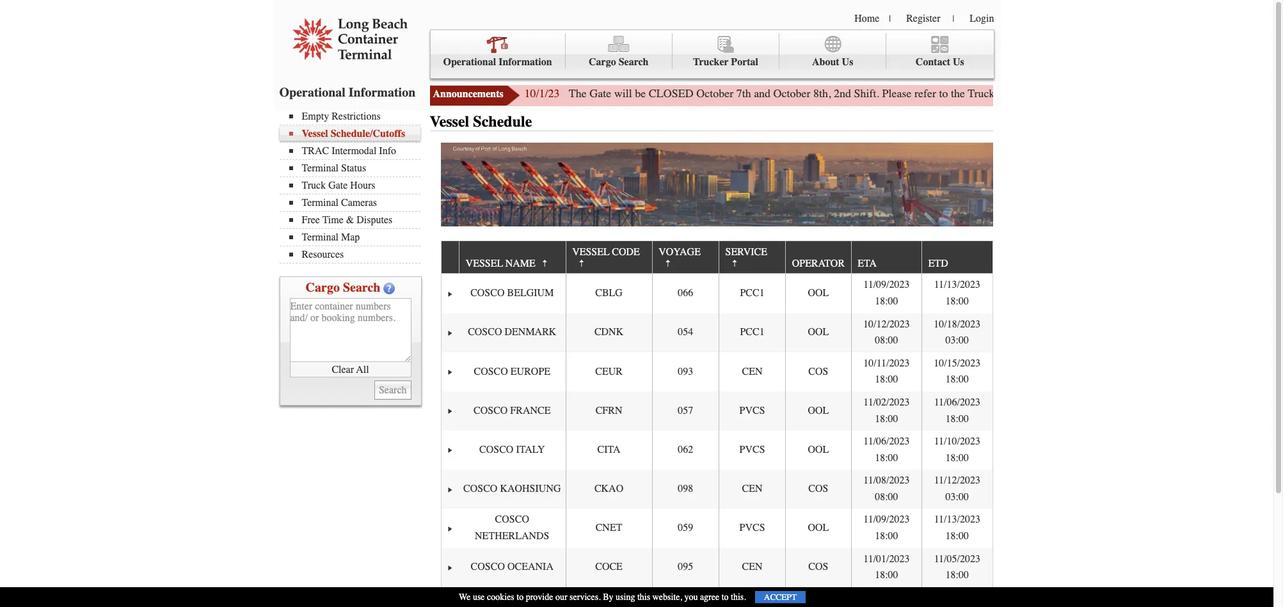 Task type: describe. For each thing, give the bounding box(es) containing it.
using
[[616, 592, 635, 603]]

8th,
[[813, 86, 831, 100]]

cita
[[597, 444, 620, 456]]

2 terminal from the top
[[302, 197, 339, 209]]

cosco kaohsiung
[[463, 483, 561, 495]]

11/01/2023
[[863, 553, 910, 565]]

1 horizontal spatial to
[[722, 592, 729, 603]]

ool for 062
[[808, 444, 829, 456]]

1 vertical spatial 11/06/2023 18:00
[[863, 436, 910, 464]]

ool for 054
[[808, 327, 829, 338]]

cosco for cosco belgium
[[470, 287, 505, 299]]

10/1/23 the gate will be closed october 7th and october 8th, 2nd shift. please refer to the truck gate hours web page for further gate details for the week.
[[524, 86, 1266, 100]]

cdnk
[[594, 327, 623, 338]]

we
[[459, 592, 471, 603]]

ool for 066
[[808, 287, 829, 299]]

portal
[[731, 56, 758, 68]]

2 cell from the left
[[565, 587, 652, 607]]

cosco kaohsiung cell
[[459, 470, 565, 509]]

you
[[684, 592, 698, 603]]

1 horizontal spatial gate
[[589, 86, 611, 100]]

netherlands
[[475, 531, 549, 542]]

cosco for cosco europe
[[474, 366, 508, 377]]

trac intermodal info link
[[289, 145, 420, 157]]

pcc1 cell for 054
[[719, 313, 785, 352]]

18:00 for 11/06/2023 18:00 cell on top of the 11/10/2023
[[946, 413, 969, 425]]

menu bar containing operational information
[[430, 29, 994, 79]]

11/01/2023 18:00
[[863, 553, 910, 581]]

1 vertical spatial operational
[[279, 85, 345, 100]]

5 cell from the left
[[785, 587, 851, 607]]

0 horizontal spatial operational information
[[279, 85, 416, 100]]

row containing 10/11/2023 18:00
[[442, 352, 992, 392]]

10/18/2023
[[934, 318, 981, 330]]

10/15/2023 18:00 cell
[[922, 352, 992, 392]]

status
[[341, 163, 366, 174]]

ool cell for 054
[[785, 313, 851, 352]]

service link
[[725, 241, 767, 273]]

gate
[[1151, 86, 1170, 100]]

cargo search link
[[566, 33, 673, 69]]

schedule/cutoffs
[[331, 128, 405, 140]]

please
[[882, 86, 912, 100]]

ool for 057
[[808, 405, 829, 416]]

2 for from the left
[[1206, 86, 1219, 100]]

3 cen cell from the top
[[719, 548, 785, 587]]

cos cell for 11/08/2023
[[785, 470, 851, 509]]

eta link
[[858, 253, 883, 273]]

11/13/2023 18:00 for pvcs
[[934, 514, 980, 542]]

098
[[678, 483, 693, 495]]

10/11/2023
[[863, 358, 910, 369]]

row containing vessel code
[[442, 241, 992, 274]]

further
[[1116, 86, 1148, 100]]

terminal cameras link
[[289, 197, 420, 209]]

cosco france cell
[[459, 392, 565, 431]]

refer
[[915, 86, 936, 100]]

cita cell
[[565, 431, 652, 470]]

home link
[[854, 13, 879, 24]]

home
[[854, 13, 879, 24]]

cosco for cosco france
[[474, 405, 508, 416]]

cdnk cell
[[565, 313, 652, 352]]

row containing 11/02/2023 18:00
[[442, 392, 992, 431]]

gate inside empty restrictions vessel schedule/cutoffs trac intermodal info terminal status truck gate hours terminal cameras free time & disputes terminal map resources
[[328, 180, 348, 191]]

11/13/2023 18:00 cell for pvcs
[[922, 509, 992, 548]]

cosco italy cell
[[459, 431, 565, 470]]

3 cos cell from the top
[[785, 548, 851, 587]]

trucker
[[693, 56, 729, 68]]

3 cen from the top
[[742, 562, 763, 573]]

row containing 10/12/2023 08:00
[[442, 313, 992, 352]]

be
[[635, 86, 646, 100]]

3 terminal from the top
[[302, 232, 339, 243]]

cookies
[[487, 592, 514, 603]]

11/09/2023 18:00 cell for pcc1
[[851, 274, 922, 313]]

18:00 for 10/11/2023 18:00 'cell'
[[875, 374, 898, 385]]

11/05/2023 18:00 cell
[[922, 548, 992, 587]]

10/1/23
[[524, 86, 560, 100]]

map
[[341, 232, 360, 243]]

cosco netherlands cell
[[459, 509, 565, 548]]

ool cell for 062
[[785, 431, 851, 470]]

coce
[[595, 562, 623, 573]]

pcc1 for 066
[[740, 287, 765, 299]]

accept
[[764, 593, 797, 602]]

menu bar containing empty restrictions
[[279, 109, 427, 264]]

cblg
[[595, 287, 623, 299]]

03:00 for 11/12/2023 03:00
[[946, 491, 969, 503]]

agree
[[700, 592, 719, 603]]

by
[[603, 592, 613, 603]]

empty
[[302, 111, 329, 122]]

2 horizontal spatial gate
[[998, 86, 1019, 100]]

11/06/2023 for 11/06/2023 18:00 cell above 11/08/2023
[[863, 436, 910, 447]]

11/13/2023 for pcc1
[[934, 279, 980, 291]]

Enter container numbers and/ or booking numbers.  text field
[[290, 298, 411, 362]]

cargo inside cargo search link
[[589, 56, 616, 68]]

18:00 for 11/06/2023 18:00 cell above 11/08/2023
[[875, 452, 898, 464]]

08:00 for 11/08/2023 08:00
[[875, 491, 898, 503]]

2nd
[[834, 86, 851, 100]]

10/18/2023 03:00 cell
[[922, 313, 992, 352]]

hours inside empty restrictions vessel schedule/cutoffs trac intermodal info terminal status truck gate hours terminal cameras free time & disputes terminal map resources
[[350, 180, 375, 191]]

cnet
[[596, 522, 622, 534]]

3 cell from the left
[[652, 587, 719, 607]]

trucker portal
[[693, 56, 758, 68]]

accept button
[[755, 591, 806, 603]]

cosco for cosco italy
[[479, 444, 513, 456]]

cosco for cosco oceania
[[471, 562, 505, 573]]

1 horizontal spatial 11/06/2023 18:00
[[934, 397, 980, 425]]

11/05/2023 18:00
[[934, 553, 980, 581]]

11/13/2023 for pvcs
[[934, 514, 980, 526]]

cosco belgium
[[470, 287, 554, 299]]

11/02/2023 18:00 cell
[[851, 392, 922, 431]]

11/09/2023 18:00 cell for pvcs
[[851, 509, 922, 548]]

11/13/2023 18:00 cell for pcc1
[[922, 274, 992, 313]]

18:00 for 11/02/2023 18:00 cell
[[875, 413, 898, 425]]

login link
[[970, 13, 994, 24]]

clear all button
[[290, 362, 411, 378]]

cfrn cell
[[565, 392, 652, 431]]

11/09/2023 18:00 for pvcs
[[863, 514, 910, 542]]

code
[[612, 246, 640, 258]]

details
[[1173, 86, 1203, 100]]

service
[[725, 246, 767, 258]]

about us
[[812, 56, 853, 68]]

operator link
[[792, 253, 851, 273]]

cosco for cosco kaohsiung
[[463, 483, 497, 495]]

closed
[[649, 86, 693, 100]]

vessel name
[[466, 258, 536, 269]]

us for contact us
[[953, 56, 964, 68]]

info
[[379, 145, 396, 157]]

18:00 for 11/09/2023 18:00 cell corresponding to pvcs
[[875, 531, 898, 542]]

18:00 for 10/15/2023 18:00 "cell"
[[946, 374, 969, 385]]

page
[[1075, 86, 1097, 100]]

restrictions
[[332, 111, 381, 122]]

095
[[678, 562, 693, 573]]

4 cell from the left
[[719, 587, 785, 607]]

free
[[302, 214, 320, 226]]

register link
[[906, 13, 940, 24]]

18:00 for 11/05/2023 18:00 cell
[[946, 570, 969, 581]]

disputes
[[357, 214, 392, 226]]

vessel code link
[[572, 241, 640, 273]]

pvcs for 059
[[739, 522, 765, 534]]

truck inside empty restrictions vessel schedule/cutoffs trac intermodal info terminal status truck gate hours terminal cameras free time & disputes terminal map resources
[[302, 180, 326, 191]]

row group containing 11/09/2023 18:00
[[442, 274, 992, 607]]

ool for 059
[[808, 522, 829, 534]]

website,
[[652, 592, 682, 603]]

and
[[754, 86, 771, 100]]

cosco italy
[[479, 444, 545, 456]]

cameras
[[341, 197, 377, 209]]

11/09/2023 for pvcs
[[863, 514, 910, 526]]

cblg cell
[[565, 274, 652, 313]]

cosco netherlands
[[475, 514, 549, 542]]

1 vertical spatial search
[[343, 280, 380, 295]]

03:00 for 10/18/2023 03:00
[[946, 335, 969, 346]]

ceur cell
[[565, 352, 652, 392]]

vessel inside empty restrictions vessel schedule/cutoffs trac intermodal info terminal status truck gate hours terminal cameras free time & disputes terminal map resources
[[302, 128, 328, 140]]

10/18/2023 03:00
[[934, 318, 981, 346]]

our
[[555, 592, 567, 603]]

resources
[[302, 249, 344, 260]]

11/05/2023
[[934, 553, 980, 565]]

resources link
[[289, 249, 420, 260]]

us for about us
[[842, 56, 853, 68]]

name
[[505, 258, 536, 269]]

this
[[637, 592, 650, 603]]



Task type: vqa. For each thing, say whether or not it's contained in the screenshot.
come.
no



Task type: locate. For each thing, give the bounding box(es) containing it.
1 cos from the top
[[808, 366, 828, 377]]

0 horizontal spatial information
[[349, 85, 416, 100]]

18:00 up 10/12/2023
[[875, 296, 898, 307]]

1 horizontal spatial vessel
[[572, 246, 610, 258]]

5 ool cell from the top
[[785, 509, 851, 548]]

8 row from the top
[[442, 509, 992, 548]]

10/15/2023 18:00
[[934, 358, 981, 385]]

cosco down cosco italy cell
[[463, 483, 497, 495]]

operational inside "operational information" 'link'
[[443, 56, 496, 68]]

11/09/2023 18:00 up 10/12/2023
[[863, 279, 910, 307]]

cosco left denmark
[[468, 327, 502, 338]]

pcc1 cell
[[719, 274, 785, 313], [719, 313, 785, 352]]

1 vertical spatial cargo search
[[306, 280, 380, 295]]

0 vertical spatial cen cell
[[719, 352, 785, 392]]

free time & disputes link
[[289, 214, 420, 226]]

2 pcc1 cell from the top
[[719, 313, 785, 352]]

18:00 inside 11/10/2023 18:00
[[946, 452, 969, 464]]

1 11/09/2023 from the top
[[863, 279, 910, 291]]

11/13/2023 18:00 up 10/18/2023
[[934, 279, 980, 307]]

0 vertical spatial cos
[[808, 366, 828, 377]]

ckao cell
[[565, 470, 652, 509]]

pvcs cell for 062
[[719, 431, 785, 470]]

operational up announcements
[[443, 56, 496, 68]]

1 11/13/2023 18:00 from the top
[[934, 279, 980, 307]]

search up be
[[619, 56, 649, 68]]

0 vertical spatial hours
[[1022, 86, 1051, 100]]

cosco for cosco denmark
[[468, 327, 502, 338]]

095 cell
[[652, 548, 719, 587]]

0 horizontal spatial to
[[517, 592, 524, 603]]

1 vertical spatial cargo
[[306, 280, 340, 295]]

1 vertical spatial information
[[349, 85, 416, 100]]

0 horizontal spatial operational
[[279, 85, 345, 100]]

2 03:00 from the top
[[946, 491, 969, 503]]

cargo search inside cargo search link
[[589, 56, 649, 68]]

10 row from the top
[[442, 587, 992, 607]]

cargo search down resources link
[[306, 280, 380, 295]]

1 ool cell from the top
[[785, 274, 851, 313]]

voyage link
[[659, 241, 701, 273]]

11/09/2023 for pcc1
[[863, 279, 910, 291]]

2 october from the left
[[773, 86, 811, 100]]

vessel for vessel code
[[572, 246, 610, 258]]

18:00 inside 11/01/2023 18:00
[[875, 570, 898, 581]]

|
[[889, 13, 891, 24], [953, 13, 954, 24]]

the right refer
[[951, 86, 965, 100]]

0 horizontal spatial cargo search
[[306, 280, 380, 295]]

0 horizontal spatial vessel
[[466, 258, 503, 269]]

pcc1 for 054
[[740, 327, 765, 338]]

2 cen from the top
[[742, 483, 763, 495]]

cosco inside cosco netherlands
[[495, 514, 529, 526]]

0 vertical spatial 08:00
[[875, 335, 898, 346]]

057 cell
[[652, 392, 719, 431]]

us right about
[[842, 56, 853, 68]]

098 cell
[[652, 470, 719, 509]]

0 horizontal spatial for
[[1100, 86, 1114, 100]]

1 horizontal spatial october
[[773, 86, 811, 100]]

information up the 'restrictions'
[[349, 85, 416, 100]]

cos for 10/11/2023
[[808, 366, 828, 377]]

1 vertical spatial operational information
[[279, 85, 416, 100]]

1 horizontal spatial hours
[[1022, 86, 1051, 100]]

0 vertical spatial truck
[[968, 86, 995, 100]]

vessel schedule
[[430, 113, 532, 131]]

2 cos cell from the top
[[785, 470, 851, 509]]

for right page
[[1100, 86, 1114, 100]]

11/08/2023 08:00
[[863, 475, 910, 503]]

announcements
[[433, 88, 503, 100]]

terminal up the free
[[302, 197, 339, 209]]

row containing 11/08/2023 08:00
[[442, 470, 992, 509]]

11/13/2023 18:00 cell
[[922, 274, 992, 313], [922, 509, 992, 548]]

18:00 for 11/10/2023 18:00 cell
[[946, 452, 969, 464]]

pvcs cell
[[719, 392, 785, 431], [719, 431, 785, 470], [719, 509, 785, 548]]

ool cell for 059
[[785, 509, 851, 548]]

0 horizontal spatial hours
[[350, 180, 375, 191]]

cosco up "netherlands"
[[495, 514, 529, 526]]

1 vertical spatial terminal
[[302, 197, 339, 209]]

11/13/2023 down 11/12/2023 03:00 cell
[[934, 514, 980, 526]]

row containing 11/09/2023 18:00
[[442, 274, 992, 313]]

1 cos cell from the top
[[785, 352, 851, 392]]

week.
[[1239, 86, 1266, 100]]

ool cell for 057
[[785, 392, 851, 431]]

cosco denmark cell
[[459, 313, 565, 352]]

cosco belgium cell
[[459, 274, 565, 313]]

0 horizontal spatial search
[[343, 280, 380, 295]]

cnet cell
[[565, 509, 652, 548]]

2 vertical spatial pvcs
[[739, 522, 765, 534]]

11/12/2023 03:00 cell
[[922, 470, 992, 509]]

2 vertical spatial cen cell
[[719, 548, 785, 587]]

08:00 inside the "10/12/2023 08:00"
[[875, 335, 898, 346]]

11/06/2023 down 10/15/2023 18:00 "cell"
[[934, 397, 980, 408]]

1 cen cell from the top
[[719, 352, 785, 392]]

2 vertical spatial cos
[[808, 562, 828, 573]]

1 vertical spatial 11/09/2023 18:00 cell
[[851, 509, 922, 548]]

1 terminal from the top
[[302, 163, 339, 174]]

hours left web
[[1022, 86, 1051, 100]]

cosco for cosco netherlands
[[495, 514, 529, 526]]

cosco europe cell
[[459, 352, 565, 392]]

for right details
[[1206, 86, 1219, 100]]

france
[[510, 405, 551, 416]]

11/06/2023 18:00 up the 11/10/2023
[[934, 397, 980, 425]]

1 vertical spatial 11/13/2023 18:00 cell
[[922, 509, 992, 548]]

cos for 11/08/2023
[[808, 483, 828, 495]]

0 horizontal spatial cargo
[[306, 280, 340, 295]]

0 vertical spatial search
[[619, 56, 649, 68]]

18:00 for 11/13/2023 18:00 cell for pcc1
[[946, 296, 969, 307]]

the
[[951, 86, 965, 100], [1222, 86, 1236, 100]]

11/06/2023 18:00 up 11/08/2023
[[863, 436, 910, 464]]

0 vertical spatial operational information
[[443, 56, 552, 68]]

11/13/2023 18:00
[[934, 279, 980, 307], [934, 514, 980, 542]]

1 vertical spatial menu bar
[[279, 109, 427, 264]]

11/01/2023 18:00 cell
[[851, 548, 922, 587]]

0 horizontal spatial menu bar
[[279, 109, 427, 264]]

terminal up resources
[[302, 232, 339, 243]]

1 vertical spatial truck
[[302, 180, 326, 191]]

cargo search
[[589, 56, 649, 68], [306, 280, 380, 295]]

operational up empty
[[279, 85, 345, 100]]

1 cell from the left
[[459, 587, 565, 607]]

to right refer
[[939, 86, 948, 100]]

2 ool cell from the top
[[785, 313, 851, 352]]

10/11/2023 18:00
[[863, 358, 910, 385]]

6 cell from the left
[[851, 587, 922, 607]]

pcc1 cell for 066
[[719, 274, 785, 313]]

ceur
[[595, 366, 623, 377]]

0 vertical spatial information
[[499, 56, 552, 68]]

11/09/2023 18:00 cell up 11/01/2023
[[851, 509, 922, 548]]

pvcs for 062
[[739, 444, 765, 456]]

1 vertical spatial 11/06/2023
[[863, 436, 910, 447]]

vessel left code
[[572, 246, 610, 258]]

1 vertical spatial cos
[[808, 483, 828, 495]]

0 vertical spatial 11/13/2023
[[934, 279, 980, 291]]

11/12/2023 03:00
[[934, 475, 980, 503]]

cosco france
[[474, 405, 551, 416]]

11/10/2023 18:00 cell
[[922, 431, 992, 470]]

2 pvcs cell from the top
[[719, 431, 785, 470]]

18:00 inside 10/15/2023 18:00
[[946, 374, 969, 385]]

we use cookies to provide our services. by using this website, you agree to this.
[[459, 592, 746, 603]]

9 row from the top
[[442, 548, 992, 587]]

0 vertical spatial 11/09/2023 18:00
[[863, 279, 910, 307]]

cargo up the will
[[589, 56, 616, 68]]

cosco left france at the left of page
[[474, 405, 508, 416]]

066 cell
[[652, 274, 719, 313]]

1 pvcs cell from the top
[[719, 392, 785, 431]]

cosco left europe
[[474, 366, 508, 377]]

1 vertical spatial 11/13/2023 18:00
[[934, 514, 980, 542]]

11/06/2023 down 11/02/2023 18:00 cell
[[863, 436, 910, 447]]

11/13/2023
[[934, 279, 980, 291], [934, 514, 980, 526]]

cos cell
[[785, 352, 851, 392], [785, 470, 851, 509], [785, 548, 851, 587]]

4 row from the top
[[442, 352, 992, 392]]

vessel down announcements
[[430, 113, 469, 131]]

services.
[[570, 592, 601, 603]]

1 october from the left
[[696, 86, 733, 100]]

row group
[[442, 274, 992, 607]]

row containing 11/01/2023 18:00
[[442, 548, 992, 587]]

0 horizontal spatial 11/06/2023
[[863, 436, 910, 447]]

3 pvcs from the top
[[739, 522, 765, 534]]

1 horizontal spatial vessel
[[430, 113, 469, 131]]

us inside about us link
[[842, 56, 853, 68]]

coce cell
[[565, 548, 652, 587]]

cen cell for 098
[[719, 470, 785, 509]]

11/06/2023 18:00
[[934, 397, 980, 425], [863, 436, 910, 464]]

etd link
[[928, 253, 954, 273]]

11/13/2023 18:00 cell up 10/18/2023
[[922, 274, 992, 313]]

terminal status link
[[289, 163, 420, 174]]

cen cell
[[719, 352, 785, 392], [719, 470, 785, 509], [719, 548, 785, 587]]

truck down "trac"
[[302, 180, 326, 191]]

tree grid containing vessel code
[[442, 241, 992, 607]]

2 | from the left
[[953, 13, 954, 24]]

08:00 down 11/08/2023
[[875, 491, 898, 503]]

2 ool from the top
[[808, 327, 829, 338]]

us right contact
[[953, 56, 964, 68]]

0 horizontal spatial 11/06/2023 18:00
[[863, 436, 910, 464]]

clear
[[332, 364, 354, 375]]

1 horizontal spatial operational information
[[443, 56, 552, 68]]

2 horizontal spatial to
[[939, 86, 948, 100]]

None submit
[[374, 381, 411, 400]]

0 horizontal spatial us
[[842, 56, 853, 68]]

18:00 inside 11/05/2023 18:00
[[946, 570, 969, 581]]

18:00 down the 11/10/2023
[[946, 452, 969, 464]]

october left the '7th' at the top of page
[[696, 86, 733, 100]]

1 horizontal spatial cargo search
[[589, 56, 649, 68]]

gate down status
[[328, 180, 348, 191]]

1 vertical spatial cen
[[742, 483, 763, 495]]

to
[[939, 86, 948, 100], [517, 592, 524, 603], [722, 592, 729, 603]]

18:00 for 11/01/2023 18:00 cell
[[875, 570, 898, 581]]

vessel down empty
[[302, 128, 328, 140]]

11/09/2023 18:00 cell
[[851, 274, 922, 313], [851, 509, 922, 548]]

057
[[678, 405, 693, 416]]

vessel code
[[572, 246, 640, 258]]

1 horizontal spatial us
[[953, 56, 964, 68]]

3 pvcs cell from the top
[[719, 509, 785, 548]]

18:00 down '11/05/2023'
[[946, 570, 969, 581]]

kaohsiung
[[500, 483, 561, 495]]

093 cell
[[652, 352, 719, 392]]

contact
[[916, 56, 950, 68]]

vessel for vessel name
[[466, 258, 503, 269]]

18:00 up 10/18/2023
[[946, 296, 969, 307]]

1 vertical spatial 03:00
[[946, 491, 969, 503]]

2 11/09/2023 18:00 from the top
[[863, 514, 910, 542]]

cen for 093
[[742, 366, 763, 377]]

11/13/2023 down etd link
[[934, 279, 980, 291]]

08:00 down 10/12/2023
[[875, 335, 898, 346]]

row down service link
[[442, 274, 992, 313]]

03:00 inside 11/12/2023 03:00
[[946, 491, 969, 503]]

1 vertical spatial 11/09/2023 18:00
[[863, 514, 910, 542]]

row up the 098 at right bottom
[[442, 431, 992, 470]]

18:00 inside 11/02/2023 18:00
[[875, 413, 898, 425]]

cen for 098
[[742, 483, 763, 495]]

1 for from the left
[[1100, 86, 1114, 100]]

row containing cosco netherlands
[[442, 509, 992, 548]]

0 horizontal spatial gate
[[328, 180, 348, 191]]

october right and
[[773, 86, 811, 100]]

18:00 down 11/02/2023
[[875, 413, 898, 425]]

october
[[696, 86, 733, 100], [773, 86, 811, 100]]

2 11/13/2023 18:00 cell from the top
[[922, 509, 992, 548]]

2 11/09/2023 18:00 cell from the top
[[851, 509, 922, 548]]

ool cell for 066
[[785, 274, 851, 313]]

18:00 up 11/08/2023
[[875, 452, 898, 464]]

information inside 'link'
[[499, 56, 552, 68]]

1 03:00 from the top
[[946, 335, 969, 346]]

italy
[[516, 444, 545, 456]]

0 vertical spatial 03:00
[[946, 335, 969, 346]]

03:00 inside 10/18/2023 03:00
[[946, 335, 969, 346]]

1 vertical spatial 11/13/2023
[[934, 514, 980, 526]]

18:00 up '11/05/2023'
[[946, 531, 969, 542]]

11/02/2023
[[863, 397, 910, 408]]

search
[[619, 56, 649, 68], [343, 280, 380, 295]]

cosco left italy
[[479, 444, 513, 456]]

1 vertical spatial hours
[[350, 180, 375, 191]]

to left provide
[[517, 592, 524, 603]]

gate left web
[[998, 86, 1019, 100]]

2 vertical spatial terminal
[[302, 232, 339, 243]]

2 cen cell from the top
[[719, 470, 785, 509]]

pcc1
[[740, 287, 765, 299], [740, 327, 765, 338]]

1 horizontal spatial for
[[1206, 86, 1219, 100]]

1 | from the left
[[889, 13, 891, 24]]

terminal map link
[[289, 232, 420, 243]]

1 vertical spatial cen cell
[[719, 470, 785, 509]]

2 us from the left
[[953, 56, 964, 68]]

11/09/2023 18:00 up 11/01/2023
[[863, 514, 910, 542]]

ool
[[808, 287, 829, 299], [808, 327, 829, 338], [808, 405, 829, 416], [808, 444, 829, 456], [808, 522, 829, 534]]

0 vertical spatial pvcs
[[739, 405, 765, 416]]

0 vertical spatial operational
[[443, 56, 496, 68]]

row containing 11/06/2023 18:00
[[442, 431, 992, 470]]

18:00 for 11/13/2023 18:00 cell for pvcs
[[946, 531, 969, 542]]

clear all
[[332, 364, 369, 375]]

1 pcc1 cell from the top
[[719, 274, 785, 313]]

gate right the
[[589, 86, 611, 100]]

1 vertical spatial 08:00
[[875, 491, 898, 503]]

to left this. on the bottom right of the page
[[722, 592, 729, 603]]

contact us link
[[886, 33, 993, 69]]

operational information up announcements
[[443, 56, 552, 68]]

cell
[[459, 587, 565, 607], [565, 587, 652, 607], [652, 587, 719, 607], [719, 587, 785, 607], [785, 587, 851, 607], [851, 587, 922, 607], [922, 587, 992, 607]]

cargo search up the will
[[589, 56, 649, 68]]

1 pcc1 from the top
[[740, 287, 765, 299]]

2 08:00 from the top
[[875, 491, 898, 503]]

0 vertical spatial cos cell
[[785, 352, 851, 392]]

0 horizontal spatial october
[[696, 86, 733, 100]]

6 row from the top
[[442, 431, 992, 470]]

operator
[[792, 258, 845, 269]]

1 row from the top
[[442, 241, 992, 274]]

1 horizontal spatial search
[[619, 56, 649, 68]]

11/09/2023 18:00 cell up 10/12/2023
[[851, 274, 922, 313]]

cosco inside "cell"
[[474, 366, 508, 377]]

1 08:00 from the top
[[875, 335, 898, 346]]

1 us from the left
[[842, 56, 853, 68]]

all
[[356, 364, 369, 375]]

2 pcc1 from the top
[[740, 327, 765, 338]]

vessel left the name
[[466, 258, 503, 269]]

1 horizontal spatial cargo
[[589, 56, 616, 68]]

11/08/2023 08:00 cell
[[851, 470, 922, 509]]

18:00 down 10/11/2023
[[875, 374, 898, 385]]

0 vertical spatial cen
[[742, 366, 763, 377]]

row up the 093 at the bottom
[[442, 313, 992, 352]]

0 vertical spatial 11/13/2023 18:00
[[934, 279, 980, 307]]

08:00 for 10/12/2023 08:00
[[875, 335, 898, 346]]

08:00
[[875, 335, 898, 346], [875, 491, 898, 503]]

0 horizontal spatial vessel
[[302, 128, 328, 140]]

2 vertical spatial cos cell
[[785, 548, 851, 587]]

11/13/2023 18:00 up '11/05/2023'
[[934, 514, 980, 542]]

intermodal
[[332, 145, 377, 157]]

cos
[[808, 366, 828, 377], [808, 483, 828, 495], [808, 562, 828, 573]]

tree grid
[[442, 241, 992, 607]]

1 vertical spatial cos cell
[[785, 470, 851, 509]]

information up 10/1/23
[[499, 56, 552, 68]]

trucker portal link
[[673, 33, 779, 69]]

cosco oceania
[[471, 562, 554, 573]]

1 11/13/2023 from the top
[[934, 279, 980, 291]]

059 cell
[[652, 509, 719, 548]]

time
[[322, 214, 344, 226]]

0 horizontal spatial |
[[889, 13, 891, 24]]

pvcs for 057
[[739, 405, 765, 416]]

3 row from the top
[[442, 313, 992, 352]]

0 horizontal spatial the
[[951, 86, 965, 100]]

2 the from the left
[[1222, 86, 1236, 100]]

1 vertical spatial pcc1
[[740, 327, 765, 338]]

empty restrictions link
[[289, 111, 420, 122]]

schedule
[[473, 113, 532, 131]]

066
[[678, 287, 693, 299]]

4 ool cell from the top
[[785, 431, 851, 470]]

0 vertical spatial 11/13/2023 18:00 cell
[[922, 274, 992, 313]]

1 vertical spatial 11/09/2023
[[863, 514, 910, 526]]

hours up cameras
[[350, 180, 375, 191]]

18:00 down 11/01/2023
[[875, 570, 898, 581]]

0 vertical spatial 11/09/2023
[[863, 279, 910, 291]]

ckao
[[594, 483, 623, 495]]

7 row from the top
[[442, 470, 992, 509]]

row down the 095
[[442, 587, 992, 607]]

cargo down resources
[[306, 280, 340, 295]]

3 ool cell from the top
[[785, 392, 851, 431]]

054 cell
[[652, 313, 719, 352]]

0 vertical spatial terminal
[[302, 163, 339, 174]]

pvcs cell for 057
[[719, 392, 785, 431]]

11/06/2023 for 11/06/2023 18:00 cell on top of the 11/10/2023
[[934, 397, 980, 408]]

row up the 057
[[442, 352, 992, 392]]

0 vertical spatial menu bar
[[430, 29, 994, 79]]

cosco down vessel name
[[470, 287, 505, 299]]

search down resources link
[[343, 280, 380, 295]]

11/09/2023 down 11/08/2023 08:00 cell
[[863, 514, 910, 526]]

cosco europe
[[474, 366, 550, 377]]

gate
[[589, 86, 611, 100], [998, 86, 1019, 100], [328, 180, 348, 191]]

row up 062
[[442, 392, 992, 431]]

0 horizontal spatial truck
[[302, 180, 326, 191]]

truck right refer
[[968, 86, 995, 100]]

0 vertical spatial 11/09/2023 18:00 cell
[[851, 274, 922, 313]]

row up agree
[[442, 548, 992, 587]]

7 cell from the left
[[922, 587, 992, 607]]

1 11/13/2023 18:00 cell from the top
[[922, 274, 992, 313]]

18:00 up 11/01/2023
[[875, 531, 898, 542]]

0 vertical spatial cargo
[[589, 56, 616, 68]]

1 the from the left
[[951, 86, 965, 100]]

2 pvcs from the top
[[739, 444, 765, 456]]

18:00 for pcc1's 11/09/2023 18:00 cell
[[875, 296, 898, 307]]

1 cen from the top
[[742, 366, 763, 377]]

18:00 down 10/15/2023
[[946, 374, 969, 385]]

cos cell for 10/11/2023
[[785, 352, 851, 392]]

062 cell
[[652, 431, 719, 470]]

| right home
[[889, 13, 891, 24]]

1 horizontal spatial |
[[953, 13, 954, 24]]

4 ool from the top
[[808, 444, 829, 456]]

2 11/13/2023 from the top
[[934, 514, 980, 526]]

row up 059
[[442, 470, 992, 509]]

11/09/2023 down eta link
[[863, 279, 910, 291]]

08:00 inside 11/08/2023 08:00
[[875, 491, 898, 503]]

vessel name link
[[466, 253, 556, 273]]

terminal down "trac"
[[302, 163, 339, 174]]

0 vertical spatial cargo search
[[589, 56, 649, 68]]

3 cos from the top
[[808, 562, 828, 573]]

about us link
[[779, 33, 886, 69]]

1 horizontal spatial menu bar
[[430, 29, 994, 79]]

provide
[[526, 592, 553, 603]]

1 horizontal spatial the
[[1222, 86, 1236, 100]]

operational information up 'empty restrictions' link
[[279, 85, 416, 100]]

5 ool from the top
[[808, 522, 829, 534]]

row
[[442, 241, 992, 274], [442, 274, 992, 313], [442, 313, 992, 352], [442, 352, 992, 392], [442, 392, 992, 431], [442, 431, 992, 470], [442, 470, 992, 509], [442, 509, 992, 548], [442, 548, 992, 587], [442, 587, 992, 607]]

1 vertical spatial pvcs
[[739, 444, 765, 456]]

vessel
[[572, 246, 610, 258], [466, 258, 503, 269]]

cargo
[[589, 56, 616, 68], [306, 280, 340, 295]]

pvcs cell for 059
[[719, 509, 785, 548]]

1 horizontal spatial 11/06/2023
[[934, 397, 980, 408]]

the
[[569, 86, 587, 100]]

login
[[970, 13, 994, 24]]

cosco up use
[[471, 562, 505, 573]]

11/02/2023 18:00
[[863, 397, 910, 425]]

1 11/09/2023 18:00 from the top
[[863, 279, 910, 307]]

11/09/2023 18:00 for pcc1
[[863, 279, 910, 307]]

cen
[[742, 366, 763, 377], [742, 483, 763, 495], [742, 562, 763, 573]]

18:00 inside 10/11/2023 18:00
[[875, 374, 898, 385]]

the left week.
[[1222, 86, 1236, 100]]

row up 066
[[442, 241, 992, 274]]

shift.
[[854, 86, 879, 100]]

11/06/2023 18:00 cell up the 11/10/2023
[[922, 392, 992, 431]]

web
[[1053, 86, 1073, 100]]

1 11/09/2023 18:00 cell from the top
[[851, 274, 922, 313]]

2 11/13/2023 18:00 from the top
[[934, 514, 980, 542]]

1 horizontal spatial information
[[499, 56, 552, 68]]

us inside contact us link
[[953, 56, 964, 68]]

cosco inside 'cell'
[[470, 287, 505, 299]]

operational information inside 'link'
[[443, 56, 552, 68]]

10/11/2023 18:00 cell
[[851, 352, 922, 392]]

03:00 down 10/18/2023
[[946, 335, 969, 346]]

0 vertical spatial pcc1
[[740, 287, 765, 299]]

11/13/2023 18:00 for pcc1
[[934, 279, 980, 307]]

5 row from the top
[[442, 392, 992, 431]]

cen cell for 093
[[719, 352, 785, 392]]

10/12/2023 08:00 cell
[[851, 313, 922, 352]]

1 ool from the top
[[808, 287, 829, 299]]

03:00 down 11/12/2023
[[946, 491, 969, 503]]

3 ool from the top
[[808, 405, 829, 416]]

2 cos from the top
[[808, 483, 828, 495]]

0 vertical spatial 11/06/2023
[[934, 397, 980, 408]]

row up the 095
[[442, 509, 992, 548]]

1 pvcs from the top
[[739, 405, 765, 416]]

2 11/09/2023 from the top
[[863, 514, 910, 526]]

menu bar
[[430, 29, 994, 79], [279, 109, 427, 264]]

11/06/2023 18:00 cell
[[922, 392, 992, 431], [851, 431, 922, 470]]

11/06/2023 18:00 cell up 11/08/2023
[[851, 431, 922, 470]]

18:00 up the 11/10/2023
[[946, 413, 969, 425]]

0 vertical spatial 11/06/2023 18:00
[[934, 397, 980, 425]]

cosco oceania cell
[[459, 548, 565, 587]]

059
[[678, 522, 693, 534]]

10/15/2023
[[934, 358, 981, 369]]

1 horizontal spatial truck
[[968, 86, 995, 100]]

11/13/2023 18:00 cell up '11/05/2023'
[[922, 509, 992, 548]]

1 horizontal spatial operational
[[443, 56, 496, 68]]

2 row from the top
[[442, 274, 992, 313]]

2 vertical spatial cen
[[742, 562, 763, 573]]

| left login
[[953, 13, 954, 24]]

ool cell
[[785, 274, 851, 313], [785, 313, 851, 352], [785, 392, 851, 431], [785, 431, 851, 470], [785, 509, 851, 548]]



